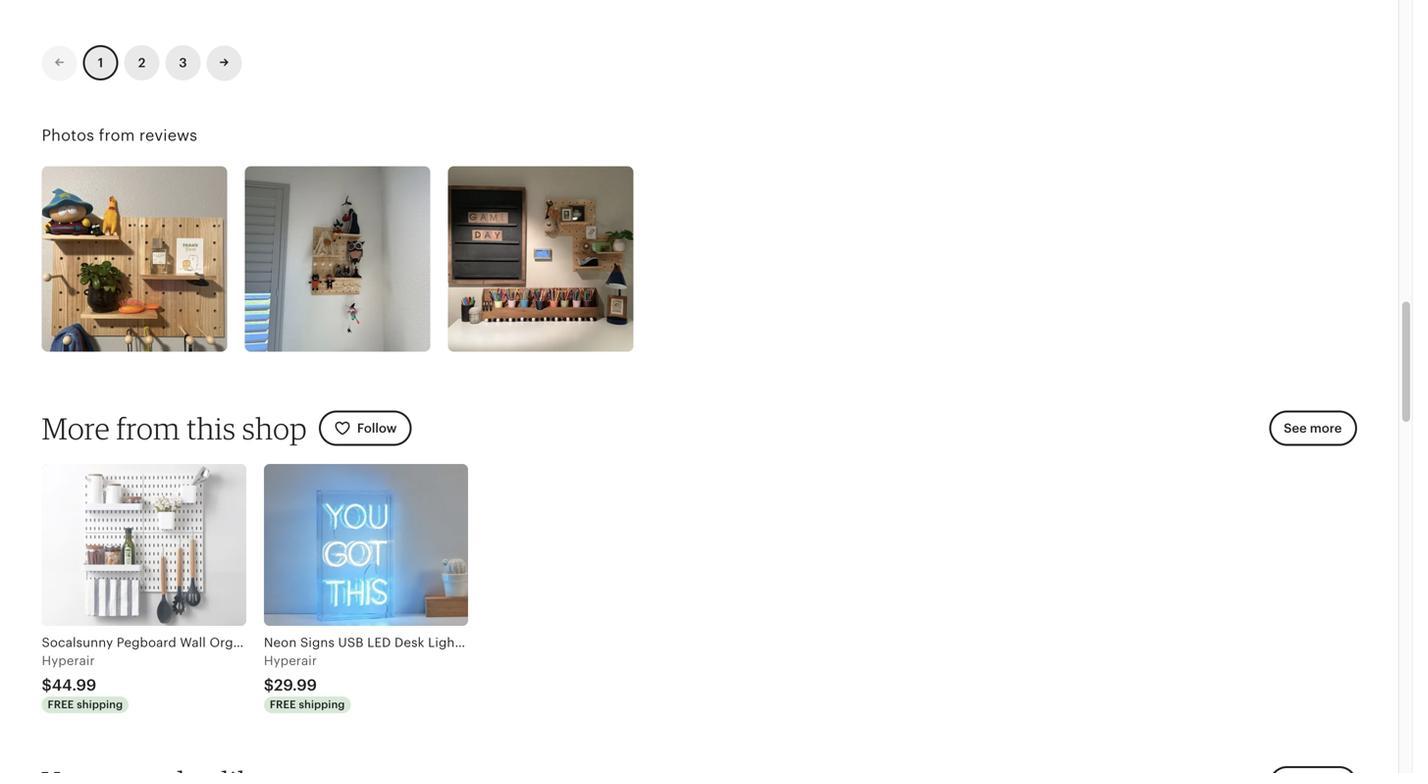 Task type: locate. For each thing, give the bounding box(es) containing it.
1 horizontal spatial free
[[270, 699, 296, 711]]

see
[[1284, 421, 1307, 436]]

follow
[[357, 421, 397, 436]]

0 horizontal spatial hyperair
[[42, 654, 95, 668]]

free down 29.99
[[270, 699, 296, 711]]

hyperair up 44.99
[[42, 654, 95, 668]]

$ inside hyperair $ 44.99 free shipping
[[42, 677, 52, 694]]

$ inside hyperair $ 29.99 free shipping
[[264, 677, 274, 694]]

hyperair $ 29.99 free shipping
[[264, 654, 345, 711]]

shipping down 44.99
[[77, 699, 123, 711]]

free inside hyperair $ 29.99 free shipping
[[270, 699, 296, 711]]

more from this shop
[[42, 410, 307, 447]]

free down 44.99
[[48, 699, 74, 711]]

shop
[[242, 410, 307, 447]]

1 horizontal spatial $
[[264, 677, 274, 694]]

1 horizontal spatial hyperair
[[264, 654, 317, 668]]

1 shipping from the left
[[77, 699, 123, 711]]

44.99
[[52, 677, 96, 694]]

hyperair
[[42, 654, 95, 668], [264, 654, 317, 668]]

from
[[99, 127, 135, 144], [116, 410, 180, 447]]

shipping
[[77, 699, 123, 711], [299, 699, 345, 711]]

0 horizontal spatial $
[[42, 677, 52, 694]]

1 horizontal spatial shipping
[[299, 699, 345, 711]]

1 link
[[83, 45, 118, 81]]

0 horizontal spatial shipping
[[77, 699, 123, 711]]

hyperair inside hyperair $ 44.99 free shipping
[[42, 654, 95, 668]]

free inside hyperair $ 44.99 free shipping
[[48, 699, 74, 711]]

from right photos
[[99, 127, 135, 144]]

1 hyperair from the left
[[42, 654, 95, 668]]

shipping inside hyperair $ 29.99 free shipping
[[299, 699, 345, 711]]

neon signs usb led desk light bar sign 3d letter lights "you got this" for wall decor aesthetic decoration accessories room decor standing image
[[264, 464, 468, 626]]

$
[[42, 677, 52, 694], [264, 677, 274, 694]]

29.99
[[274, 677, 317, 694]]

2 shipping from the left
[[299, 699, 345, 711]]

2 free from the left
[[270, 699, 296, 711]]

1
[[98, 56, 103, 70]]

2 $ from the left
[[264, 677, 274, 694]]

1 vertical spatial from
[[116, 410, 180, 447]]

1 $ from the left
[[42, 677, 52, 694]]

shipping for 29.99
[[299, 699, 345, 711]]

0 horizontal spatial free
[[48, 699, 74, 711]]

see more link
[[1269, 411, 1357, 446]]

more
[[1310, 421, 1342, 436]]

from left 'this'
[[116, 410, 180, 447]]

from for reviews
[[99, 127, 135, 144]]

shipping for 44.99
[[77, 699, 123, 711]]

hyperair up 29.99
[[264, 654, 317, 668]]

hyperair for 29.99
[[264, 654, 317, 668]]

shipping inside hyperair $ 44.99 free shipping
[[77, 699, 123, 711]]

2 hyperair from the left
[[264, 654, 317, 668]]

1 free from the left
[[48, 699, 74, 711]]

free
[[48, 699, 74, 711], [270, 699, 296, 711]]

2 link
[[124, 45, 159, 81]]

follow button
[[319, 411, 412, 446]]

more
[[42, 410, 110, 447]]

0 vertical spatial from
[[99, 127, 135, 144]]

from for this
[[116, 410, 180, 447]]

shipping down 29.99
[[299, 699, 345, 711]]

hyperair inside hyperair $ 29.99 free shipping
[[264, 654, 317, 668]]

$ for 29.99
[[264, 677, 274, 694]]



Task type: describe. For each thing, give the bounding box(es) containing it.
free for 29.99
[[270, 699, 296, 711]]

3
[[179, 56, 187, 70]]

photos from reviews
[[42, 127, 197, 144]]

this
[[187, 410, 236, 447]]

$ for 44.99
[[42, 677, 52, 694]]

see more
[[1284, 421, 1342, 436]]

free for 44.99
[[48, 699, 74, 711]]

photos
[[42, 127, 94, 144]]

socalsunny pegboard wall organizer kit 4 boards 14 piece accessories combination hanging peg board wall white pegs for hanging image
[[42, 464, 246, 626]]

3 link
[[165, 45, 201, 81]]

hyperair $ 44.99 free shipping
[[42, 654, 123, 711]]

2
[[138, 56, 146, 70]]

reviews
[[139, 127, 197, 144]]

hyperair for 44.99
[[42, 654, 95, 668]]



Task type: vqa. For each thing, say whether or not it's contained in the screenshot.
(791)
no



